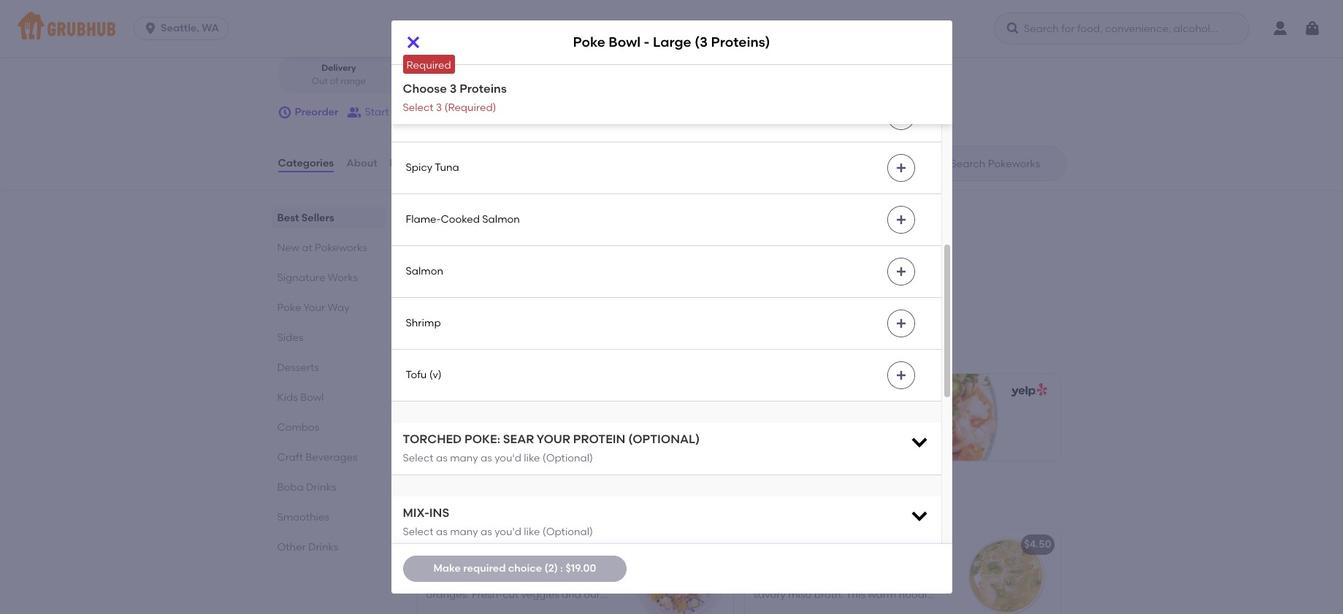 Task type: describe. For each thing, give the bounding box(es) containing it.
yelp image
[[1008, 384, 1047, 398]]

ahi
[[406, 110, 422, 122]]

1 horizontal spatial with
[[842, 604, 863, 614]]

miso
[[788, 589, 812, 601]]

craft
[[277, 451, 303, 464]]

main navigation navigation
[[0, 0, 1343, 57]]

as up luxe
[[436, 526, 448, 538]]

:
[[560, 562, 563, 575]]

1 horizontal spatial new
[[414, 495, 449, 513]]

$15
[[565, 247, 580, 259]]

chicken noodle soup
[[753, 539, 861, 551]]

group
[[392, 106, 421, 118]]

222 bellevue way ne • (425) 214-1182
[[296, 3, 473, 16]]

other drinks
[[277, 541, 338, 554]]

1 vertical spatial at
[[453, 495, 469, 513]]

0 horizontal spatial new at pokeworks
[[277, 242, 367, 254]]

(2
[[531, 413, 540, 426]]

onions.
[[897, 604, 932, 614]]

6.0
[[427, 76, 440, 86]]

savory
[[753, 589, 786, 601]]

option group containing delivery out of range
[[277, 56, 528, 94]]

drinks for other drinks
[[308, 541, 338, 554]]

you'd inside mix-ins select as many as you'd like (optional)
[[495, 526, 521, 538]]

large inside button
[[816, 413, 845, 426]]

222 bellevue way ne button
[[295, 2, 398, 18]]

breast
[[830, 559, 862, 572]]

proteins
[[460, 82, 507, 96]]

select inside 'torched poke: sear your protein (optional) select as many as you'd like (optional)'
[[403, 452, 434, 464]]

search icon image
[[927, 155, 945, 172]]

chicken for chicken
[[406, 58, 446, 70]]

like inside mix-ins select as many as you'd like (optional)
[[524, 526, 540, 538]]

and
[[896, 574, 916, 586]]

- inside poke bowl - large (3 proteins) button
[[809, 413, 814, 426]]

$4.50
[[1024, 539, 1051, 551]]

tofu
[[406, 369, 427, 381]]

first
[[498, 247, 516, 259]]

noodle
[[797, 539, 834, 551]]

good food
[[365, 26, 410, 37]]

boba drinks
[[277, 481, 336, 494]]

0 horizontal spatial at
[[302, 242, 312, 254]]

delivery out of range
[[312, 63, 366, 86]]

lobster
[[452, 539, 490, 551]]

delicate
[[777, 574, 817, 586]]

ahi tuna
[[406, 110, 449, 122]]

mi
[[443, 76, 454, 86]]

+
[[721, 539, 727, 551]]

luxe lobster bowl image
[[623, 529, 733, 614]]

$19.00
[[566, 562, 596, 575]]

food
[[391, 26, 410, 37]]

0 vertical spatial 3
[[450, 82, 457, 96]]

(425)
[[408, 3, 432, 16]]

see
[[429, 290, 448, 303]]

your
[[537, 433, 570, 447]]

signature
[[277, 272, 325, 284]]

you'd inside 'torched poke: sear your protein (optional) select as many as you'd like (optional)'
[[495, 452, 521, 464]]

of inside the 'offer valid on first orders of $15 or more.'
[[553, 247, 562, 259]]

bowl inside poke bowl - regular (2 proteins) $15.65
[[455, 413, 480, 426]]

most
[[414, 348, 438, 361]]

choose
[[403, 82, 447, 96]]

wa
[[202, 22, 219, 34]]

orders
[[519, 247, 550, 259]]

combos
[[277, 421, 319, 434]]

214-
[[435, 3, 454, 16]]

garnished
[[790, 604, 840, 614]]

bellevue
[[315, 3, 357, 16]]

other
[[277, 541, 306, 554]]

mix-
[[403, 506, 429, 520]]

(optional) inside 'torched poke: sear your protein (optional) select as many as you'd like (optional)'
[[543, 452, 593, 464]]

torched poke: sear your protein (optional) select as many as you'd like (optional)
[[403, 433, 700, 464]]

min
[[489, 76, 505, 86]]

luxe
[[426, 539, 449, 551]]

like inside 'torched poke: sear your protein (optional) select as many as you'd like (optional)'
[[524, 452, 540, 464]]

start
[[365, 106, 389, 118]]

1 horizontal spatial proteins)
[[711, 34, 770, 51]]

svg image inside seattle, wa button
[[143, 21, 158, 36]]

required
[[463, 562, 506, 575]]

make required choice (2) : $19.00
[[433, 562, 596, 575]]

pickup
[[451, 63, 481, 73]]

preorder button
[[277, 99, 339, 126]]

many inside 'torched poke: sear your protein (optional) select as many as you'd like (optional)'
[[450, 452, 478, 464]]

kids bowl
[[277, 392, 324, 404]]

order inside button
[[424, 106, 450, 118]]

see details button
[[429, 284, 484, 310]]

offer
[[429, 247, 454, 259]]

reviews
[[390, 157, 430, 169]]

soup
[[753, 604, 778, 614]]

0 horizontal spatial with
[[753, 574, 774, 586]]

protein
[[573, 433, 626, 447]]

luxe lobster bowl
[[426, 539, 516, 551]]

spicy
[[406, 162, 432, 174]]

0 horizontal spatial •
[[401, 3, 405, 16]]

craft beverages
[[277, 451, 358, 464]]

Search Pokeworks search field
[[949, 157, 1061, 171]]

see details
[[429, 290, 484, 303]]

(425) 214-1182 button
[[408, 3, 473, 18]]

proteins) inside button
[[860, 413, 905, 426]]

1 vertical spatial $15.65
[[690, 539, 721, 551]]

(v)
[[429, 369, 442, 381]]

required
[[406, 59, 451, 72]]

beverages
[[306, 451, 358, 464]]

good
[[365, 26, 389, 37]]

spicy tuna
[[406, 162, 459, 174]]

broth.
[[814, 589, 844, 601]]

categories button
[[277, 137, 335, 190]]

best for best sellers
[[277, 212, 299, 224]]

as down torched
[[436, 452, 448, 464]]

flame-cooked salmon
[[406, 213, 520, 226]]



Task type: vqa. For each thing, say whether or not it's contained in the screenshot.
top the (3
yes



Task type: locate. For each thing, give the bounding box(es) containing it.
details
[[450, 290, 484, 303]]

sellers up ordered
[[452, 328, 503, 346]]

svg image inside preorder button
[[277, 105, 292, 120]]

1 horizontal spatial chicken
[[753, 539, 795, 551]]

0 horizontal spatial new
[[277, 242, 299, 254]]

0 vertical spatial many
[[450, 452, 478, 464]]

1 vertical spatial salmon
[[406, 265, 443, 278]]

salmon down offer
[[406, 265, 443, 278]]

range
[[341, 76, 366, 86]]

(optional) up the :
[[543, 526, 593, 538]]

tofu (v)
[[406, 369, 442, 381]]

signature works
[[277, 272, 358, 284]]

0 vertical spatial poke bowl - large (3 proteins)
[[573, 34, 770, 51]]

1 many from the top
[[450, 452, 478, 464]]

3 down choose at the top left of page
[[436, 101, 442, 114]]

on inside best sellers most ordered on grubhub
[[483, 348, 495, 361]]

cooked
[[441, 213, 480, 226]]

drinks for boba drinks
[[306, 481, 336, 494]]

with up the savory
[[753, 574, 774, 586]]

1 vertical spatial select
[[403, 452, 434, 464]]

0 vertical spatial $15.65
[[428, 430, 459, 443]]

1 horizontal spatial order
[[587, 26, 610, 37]]

2 many from the top
[[450, 526, 478, 538]]

you'd up make required choice (2) : $19.00
[[495, 526, 521, 538]]

0 horizontal spatial proteins)
[[543, 413, 587, 426]]

pokeworks up works
[[315, 242, 367, 254]]

• right "ne"
[[401, 3, 405, 16]]

sellers inside best sellers most ordered on grubhub
[[452, 328, 503, 346]]

1 vertical spatial new
[[414, 495, 449, 513]]

1 vertical spatial like
[[524, 526, 540, 538]]

1 vertical spatial with
[[842, 604, 863, 614]]

at
[[302, 242, 312, 254], [453, 495, 469, 513]]

select inside mix-ins select as many as you'd like (optional)
[[403, 526, 434, 538]]

poke your way
[[277, 302, 350, 314]]

1 vertical spatial chicken
[[753, 539, 795, 551]]

0 vertical spatial at
[[302, 242, 312, 254]]

way for bellevue
[[359, 3, 381, 16]]

1 horizontal spatial •
[[457, 76, 460, 86]]

1 vertical spatial order
[[424, 106, 450, 118]]

select down torched
[[403, 452, 434, 464]]

0 horizontal spatial salmon
[[406, 265, 443, 278]]

0 horizontal spatial -
[[482, 413, 486, 426]]

1 horizontal spatial pokeworks
[[473, 495, 557, 513]]

1 vertical spatial best
[[414, 328, 448, 346]]

our
[[918, 574, 935, 586]]

you'd
[[495, 452, 521, 464], [495, 526, 521, 538]]

sides
[[277, 332, 303, 344]]

chicken up 6.0
[[406, 58, 446, 70]]

1 vertical spatial 3
[[436, 101, 442, 114]]

poke inside poke bowl - large (3 proteins) button
[[756, 413, 780, 426]]

best
[[277, 212, 299, 224], [414, 328, 448, 346]]

(optional) inside mix-ins select as many as you'd like (optional)
[[543, 526, 593, 538]]

ramen
[[820, 574, 852, 586]]

correct order
[[552, 26, 610, 37]]

1 (optional) from the top
[[543, 452, 593, 464]]

(2)
[[544, 562, 558, 575]]

0 vertical spatial chicken
[[406, 58, 446, 70]]

•
[[401, 3, 405, 16], [457, 76, 460, 86]]

222
[[296, 3, 313, 16]]

1 horizontal spatial best
[[414, 328, 448, 346]]

1 vertical spatial new at pokeworks
[[414, 495, 557, 513]]

1 horizontal spatial $15.65
[[690, 539, 721, 551]]

many down poke:
[[450, 452, 478, 464]]

0 vertical spatial large
[[653, 34, 691, 51]]

1 horizontal spatial way
[[359, 3, 381, 16]]

tuna right ahi
[[424, 110, 449, 122]]

svg image
[[143, 21, 158, 36], [1006, 21, 1020, 36], [895, 59, 907, 70], [895, 370, 907, 382]]

like up choice
[[524, 526, 540, 538]]

at down best sellers
[[302, 242, 312, 254]]

2 you'd from the top
[[495, 526, 521, 538]]

flame-
[[406, 213, 441, 226]]

(optional)
[[543, 452, 593, 464], [543, 526, 593, 538]]

0 vertical spatial way
[[359, 3, 381, 16]]

1 vertical spatial pokeworks
[[473, 495, 557, 513]]

1 like from the top
[[524, 452, 540, 464]]

1 horizontal spatial sellers
[[452, 328, 503, 346]]

reviews button
[[389, 137, 431, 190]]

new up signature
[[277, 242, 299, 254]]

grubhub
[[498, 348, 542, 361]]

(required)
[[444, 101, 496, 114]]

best inside best sellers most ordered on grubhub
[[414, 328, 448, 346]]

0 vertical spatial select
[[403, 101, 434, 114]]

choice
[[508, 562, 542, 575]]

sellers for best sellers most ordered on grubhub
[[452, 328, 503, 346]]

on
[[483, 247, 495, 259], [483, 348, 495, 361]]

this
[[846, 589, 866, 601]]

valid
[[457, 247, 480, 259]]

more.
[[442, 261, 470, 274]]

salmon
[[482, 213, 520, 226], [406, 265, 443, 278]]

0 vertical spatial tuna
[[424, 110, 449, 122]]

0 vertical spatial best
[[277, 212, 299, 224]]

1 vertical spatial sellers
[[452, 328, 503, 346]]

order right ahi
[[424, 106, 450, 118]]

svg image
[[1304, 20, 1321, 37], [404, 34, 422, 51], [277, 105, 292, 120], [895, 162, 907, 174], [895, 214, 907, 226], [895, 266, 907, 278], [895, 318, 907, 330], [909, 432, 929, 452], [909, 506, 929, 526]]

large
[[653, 34, 691, 51], [816, 413, 845, 426]]

desserts
[[277, 362, 319, 374]]

1 vertical spatial (3
[[848, 413, 858, 426]]

0 vertical spatial with
[[753, 574, 774, 586]]

0 vertical spatial drinks
[[306, 481, 336, 494]]

3 right 6.0
[[450, 82, 457, 96]]

$15.65 +
[[690, 539, 727, 551]]

0 vertical spatial you'd
[[495, 452, 521, 464]]

best for best sellers most ordered on grubhub
[[414, 328, 448, 346]]

about button
[[346, 137, 378, 190]]

seattle,
[[161, 22, 199, 34]]

chicken for chicken noodle soup
[[753, 539, 795, 551]]

sellers for best sellers
[[301, 212, 334, 224]]

with
[[753, 574, 774, 586], [842, 604, 863, 614]]

0 horizontal spatial order
[[424, 106, 450, 118]]

as down poke:
[[481, 452, 492, 464]]

0 vertical spatial on
[[483, 247, 495, 259]]

1 vertical spatial •
[[457, 76, 460, 86]]

order
[[587, 26, 610, 37], [424, 106, 450, 118]]

torched
[[403, 433, 462, 447]]

best sellers
[[277, 212, 334, 224]]

poke:
[[465, 433, 500, 447]]

with down this
[[842, 604, 863, 614]]

on left the first
[[483, 247, 495, 259]]

drinks right other
[[308, 541, 338, 554]]

start group order
[[365, 106, 450, 118]]

1 vertical spatial you'd
[[495, 526, 521, 538]]

ins
[[429, 506, 449, 520]]

0 vertical spatial (optional)
[[543, 452, 593, 464]]

you'd down sear
[[495, 452, 521, 464]]

1 horizontal spatial of
[[553, 247, 562, 259]]

2 horizontal spatial -
[[809, 413, 814, 426]]

0 horizontal spatial (3
[[695, 34, 708, 51]]

chicken up savory on the bottom
[[753, 539, 795, 551]]

1 horizontal spatial new at pokeworks
[[414, 495, 557, 513]]

best sellers most ordered on grubhub
[[414, 328, 542, 361]]

1182
[[454, 3, 473, 16]]

0 horizontal spatial pokeworks
[[315, 242, 367, 254]]

tuna for ahi tuna
[[424, 110, 449, 122]]

2 vertical spatial select
[[403, 526, 434, 538]]

of inside delivery out of range
[[330, 76, 338, 86]]

(optional) down your
[[543, 452, 593, 464]]

2 horizontal spatial proteins)
[[860, 413, 905, 426]]

new up luxe
[[414, 495, 449, 513]]

0 vertical spatial salmon
[[482, 213, 520, 226]]

0 vertical spatial new
[[277, 242, 299, 254]]

shrimp
[[406, 317, 441, 330]]

• right mi
[[457, 76, 460, 86]]

many
[[450, 452, 478, 464], [450, 526, 478, 538]]

offer valid on first orders of $15 or more.
[[429, 247, 580, 274]]

of down delivery
[[330, 76, 338, 86]]

poke bowl - large (3 proteins) button
[[745, 374, 1060, 461]]

1 vertical spatial (optional)
[[543, 526, 593, 538]]

as up the luxe lobster bowl
[[481, 526, 492, 538]]

kids
[[277, 392, 298, 404]]

tuna for spicy tuna
[[435, 162, 459, 174]]

select inside choose 3 proteins select 3 (required)
[[403, 101, 434, 114]]

svg image inside main navigation navigation
[[1304, 20, 1321, 37]]

0 vertical spatial order
[[587, 26, 610, 37]]

poke bowl - large (3 proteins) inside button
[[756, 413, 905, 426]]

people icon image
[[347, 105, 362, 120]]

poke
[[573, 34, 605, 51], [277, 302, 301, 314], [428, 413, 453, 426], [756, 413, 780, 426]]

or
[[429, 261, 439, 274]]

sellers
[[301, 212, 334, 224], [452, 328, 503, 346]]

about
[[346, 157, 377, 169]]

chicken noodle soup image
[[951, 529, 1060, 614]]

chicken
[[789, 559, 828, 572]]

on inside the 'offer valid on first orders of $15 or more.'
[[483, 247, 495, 259]]

1 select from the top
[[403, 101, 434, 114]]

(optional)
[[628, 433, 700, 447]]

1 you'd from the top
[[495, 452, 521, 464]]

way right "your"
[[328, 302, 350, 314]]

as
[[436, 452, 448, 464], [481, 452, 492, 464], [436, 526, 448, 538], [481, 526, 492, 538]]

0 horizontal spatial chicken
[[406, 58, 446, 70]]

1 vertical spatial on
[[483, 348, 495, 361]]

drinks
[[306, 481, 336, 494], [308, 541, 338, 554]]

1 horizontal spatial large
[[816, 413, 845, 426]]

chicken
[[406, 58, 446, 70], [753, 539, 795, 551]]

warm
[[868, 589, 897, 601]]

0 horizontal spatial 3
[[436, 101, 442, 114]]

0 horizontal spatial $15.65
[[428, 430, 459, 443]]

best up "most" at left bottom
[[414, 328, 448, 346]]

sear
[[503, 433, 534, 447]]

- inside poke bowl - regular (2 proteins) $15.65
[[482, 413, 486, 426]]

works
[[328, 272, 358, 284]]

categories
[[278, 157, 334, 169]]

1 vertical spatial way
[[328, 302, 350, 314]]

way left "ne"
[[359, 3, 381, 16]]

bowl
[[609, 34, 641, 51], [300, 392, 324, 404], [455, 413, 480, 426], [783, 413, 807, 426], [492, 539, 516, 551]]

many inside mix-ins select as many as you'd like (optional)
[[450, 526, 478, 538]]

0 vertical spatial pokeworks
[[315, 242, 367, 254]]

new at pokeworks up the luxe lobster bowl
[[414, 495, 557, 513]]

option group
[[277, 56, 528, 94]]

0 horizontal spatial sellers
[[301, 212, 334, 224]]

proteins)
[[711, 34, 770, 51], [543, 413, 587, 426], [860, 413, 905, 426]]

way for your
[[328, 302, 350, 314]]

like
[[524, 452, 540, 464], [524, 526, 540, 538]]

2 select from the top
[[403, 452, 434, 464]]

delivery
[[322, 63, 356, 73]]

2 like from the top
[[524, 526, 540, 538]]

bowl inside poke bowl - large (3 proteins) button
[[783, 413, 807, 426]]

3 select from the top
[[403, 526, 434, 538]]

1 vertical spatial poke bowl - large (3 proteins)
[[756, 413, 905, 426]]

best down categories button
[[277, 212, 299, 224]]

0 horizontal spatial best
[[277, 212, 299, 224]]

• inside 'pickup 6.0 mi • 10–20 min'
[[457, 76, 460, 86]]

0 horizontal spatial way
[[328, 302, 350, 314]]

like down sear
[[524, 452, 540, 464]]

1 vertical spatial large
[[816, 413, 845, 426]]

1 horizontal spatial -
[[644, 34, 650, 51]]

poke inside poke bowl - regular (2 proteins) $15.65
[[428, 413, 453, 426]]

1 vertical spatial tuna
[[435, 162, 459, 174]]

1 horizontal spatial (3
[[848, 413, 858, 426]]

select down choose at the top left of page
[[403, 101, 434, 114]]

proteins) inside poke bowl - regular (2 proteins) $15.65
[[543, 413, 587, 426]]

on right ordered
[[483, 348, 495, 361]]

new at pokeworks up signature works
[[277, 242, 367, 254]]

choose 3 proteins select 3 (required)
[[403, 82, 507, 114]]

make
[[433, 562, 461, 575]]

poke bowl - regular (2 proteins) $15.65
[[428, 413, 587, 443]]

regular
[[489, 413, 528, 426]]

(3 inside button
[[848, 413, 858, 426]]

at right ins
[[453, 495, 469, 513]]

0 vertical spatial of
[[330, 76, 338, 86]]

1 horizontal spatial at
[[453, 495, 469, 513]]

salmon up the first
[[482, 213, 520, 226]]

0 vertical spatial like
[[524, 452, 540, 464]]

$15.65 inside poke bowl - regular (2 proteins) $15.65
[[428, 430, 459, 443]]

tuna right spicy
[[435, 162, 459, 174]]

tuna
[[424, 110, 449, 122], [435, 162, 459, 174]]

drinks down craft beverages
[[306, 481, 336, 494]]

0 vertical spatial •
[[401, 3, 405, 16]]

of left $15
[[553, 247, 562, 259]]

1 horizontal spatial salmon
[[482, 213, 520, 226]]

10–20
[[463, 76, 487, 86]]

select down mix-
[[403, 526, 434, 538]]

is
[[780, 604, 787, 614]]

promo image
[[605, 240, 658, 294]]

0 vertical spatial (3
[[695, 34, 708, 51]]

pickup 6.0 mi • 10–20 min
[[427, 63, 505, 86]]

0 horizontal spatial of
[[330, 76, 338, 86]]

1 vertical spatial many
[[450, 526, 478, 538]]

2 (optional) from the top
[[543, 526, 593, 538]]

1 horizontal spatial 3
[[450, 82, 457, 96]]

0 vertical spatial sellers
[[301, 212, 334, 224]]

1 vertical spatial drinks
[[308, 541, 338, 554]]

0 horizontal spatial large
[[653, 34, 691, 51]]

many up 'lobster'
[[450, 526, 478, 538]]

order right correct
[[587, 26, 610, 37]]

sellers down categories button
[[301, 212, 334, 224]]

pokeworks up the luxe lobster bowl
[[473, 495, 557, 513]]

1 vertical spatial of
[[553, 247, 562, 259]]

0 vertical spatial new at pokeworks
[[277, 242, 367, 254]]

noodle
[[899, 589, 933, 601]]



